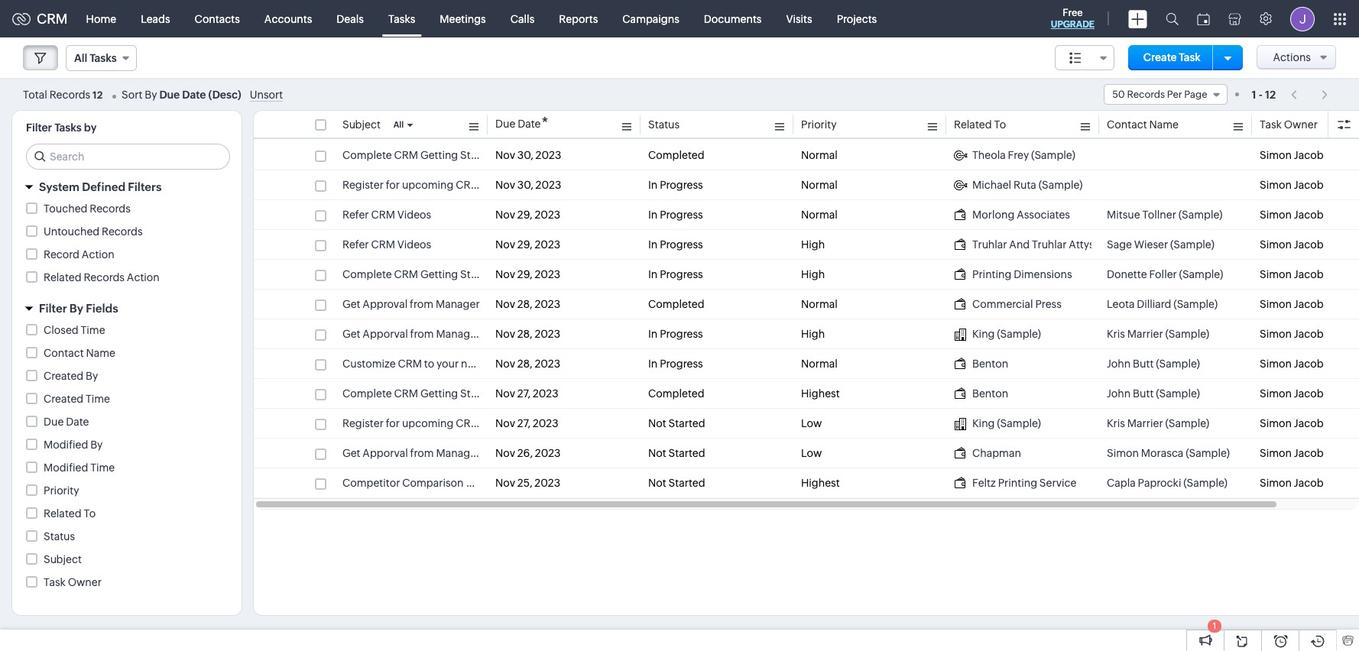 Task type: describe. For each thing, give the bounding box(es) containing it.
1 truhlar from the left
[[973, 239, 1008, 251]]

donette
[[1108, 268, 1148, 281]]

11 nov from the top
[[496, 447, 515, 460]]

1 horizontal spatial contact
[[1108, 119, 1148, 131]]

2 vertical spatial related
[[44, 508, 82, 520]]

0 vertical spatial name
[[1150, 119, 1179, 131]]

0 vertical spatial due
[[159, 88, 180, 101]]

1 get from the top
[[343, 298, 361, 311]]

10 nov from the top
[[496, 418, 515, 430]]

complete crm getting started steps link for nov 30, 2023
[[343, 148, 526, 163]]

paprocki
[[1139, 477, 1182, 490]]

get for not
[[343, 447, 361, 460]]

1 horizontal spatial related to
[[955, 119, 1007, 131]]

due for due date
[[44, 416, 64, 428]]

in progress for morlong
[[649, 209, 703, 221]]

1 - 12
[[1253, 88, 1277, 101]]

theola frey (sample) link
[[955, 148, 1092, 163]]

king (sample) for high
[[973, 328, 1042, 340]]

29, for truhlar and truhlar attys
[[518, 239, 533, 251]]

wieser
[[1135, 239, 1169, 251]]

chapman
[[973, 447, 1022, 460]]

meetings
[[440, 13, 486, 25]]

2 nov from the top
[[496, 179, 515, 191]]

steps for 30,
[[499, 149, 526, 161]]

1 vertical spatial printing
[[999, 477, 1038, 490]]

steps for 29,
[[499, 268, 526, 281]]

complete crm getting started steps for nov 30, 2023
[[343, 149, 526, 161]]

upcoming for nov 30, 2023
[[402, 179, 454, 191]]

30, for complete crm getting started steps
[[518, 149, 534, 161]]

accounts
[[265, 13, 312, 25]]

50 Records Per Page field
[[1105, 84, 1228, 105]]

complete crm getting started steps link for nov 27, 2023
[[343, 386, 526, 402]]

9 nov from the top
[[496, 388, 515, 400]]

frey
[[1008, 149, 1030, 161]]

tasks link
[[376, 0, 428, 37]]

foller
[[1150, 268, 1178, 281]]

in progress for king
[[649, 328, 703, 340]]

0 horizontal spatial name
[[86, 347, 115, 359]]

size image
[[1070, 51, 1082, 65]]

1 jacob from the top
[[1295, 149, 1324, 161]]

register for upcoming crm webinars link for nov 30, 2023
[[343, 177, 529, 193]]

marrier for high
[[1128, 328, 1164, 340]]

not for nov 26, 2023
[[649, 447, 667, 460]]

nov 26, 2023
[[496, 447, 561, 460]]

donette foller (sample)
[[1108, 268, 1224, 281]]

webinars for nov 30, 2023
[[482, 179, 529, 191]]

reports link
[[547, 0, 611, 37]]

total
[[23, 88, 47, 101]]

visits
[[787, 13, 813, 25]]

nov 29, 2023 for truhlar and truhlar attys
[[496, 239, 561, 251]]

filter by fields
[[39, 302, 118, 315]]

4 simon jacob from the top
[[1260, 239, 1324, 251]]

leota dilliard (sample) link
[[1108, 297, 1245, 312]]

feltz printing service
[[973, 477, 1077, 490]]

6 in progress from the top
[[649, 358, 703, 370]]

sage wieser (sample) link
[[1108, 237, 1245, 252]]

create menu element
[[1120, 0, 1157, 37]]

time for closed time
[[81, 324, 105, 337]]

8 simon jacob from the top
[[1260, 358, 1324, 370]]

all for all tasks
[[74, 52, 87, 64]]

1 vertical spatial task
[[1260, 119, 1283, 131]]

1 for 1 - 12
[[1253, 88, 1257, 101]]

john butt (sample) link for normal
[[1108, 356, 1245, 372]]

4 nov from the top
[[496, 239, 515, 251]]

filter by fields button
[[12, 295, 242, 322]]

refer crm videos for high
[[343, 239, 432, 251]]

1 horizontal spatial task owner
[[1260, 119, 1319, 131]]

12 simon jacob from the top
[[1260, 477, 1324, 490]]

closed time
[[44, 324, 105, 337]]

1 vertical spatial to
[[84, 508, 96, 520]]

records for related
[[84, 272, 125, 284]]

deals
[[337, 13, 364, 25]]

11 simon jacob from the top
[[1260, 447, 1324, 460]]

get apporval from manager link for nov 26, 2023
[[343, 446, 480, 461]]

by for modified
[[90, 439, 103, 451]]

donette foller (sample) link
[[1108, 267, 1245, 282]]

accounts link
[[252, 0, 325, 37]]

0 vertical spatial priority
[[802, 119, 837, 131]]

1 horizontal spatial action
[[127, 272, 160, 284]]

competitor comparison document link
[[343, 476, 519, 491]]

0 vertical spatial subject
[[343, 119, 381, 131]]

nov 27, 2023 for complete crm getting started steps
[[496, 388, 559, 400]]

leads
[[141, 13, 170, 25]]

contacts
[[195, 13, 240, 25]]

getting for nov 30, 2023
[[421, 149, 458, 161]]

1 vertical spatial task owner
[[44, 577, 102, 589]]

0 vertical spatial manager
[[436, 298, 480, 311]]

complete for nov 29, 2023
[[343, 268, 392, 281]]

tasks for filter tasks by
[[54, 122, 82, 134]]

nov 27, 2023 for register for upcoming crm webinars
[[496, 418, 559, 430]]

leads link
[[129, 0, 183, 37]]

customize crm to your needs nov 28, 2023
[[343, 358, 561, 370]]

0 horizontal spatial task
[[44, 577, 66, 589]]

from for not
[[410, 447, 434, 460]]

create task button
[[1129, 45, 1217, 70]]

records for untouched
[[102, 226, 143, 238]]

meetings link
[[428, 0, 498, 37]]

projects
[[837, 13, 877, 25]]

complete for nov 30, 2023
[[343, 149, 392, 161]]

touched records
[[44, 203, 131, 215]]

jacob for sage wieser (sample) link
[[1295, 239, 1324, 251]]

competitor comparison document
[[343, 477, 519, 490]]

50
[[1113, 89, 1126, 100]]

register for upcoming crm webinars for nov 27, 2023
[[343, 418, 529, 430]]

(desc)
[[208, 88, 242, 101]]

refer for high
[[343, 239, 369, 251]]

refer crm videos link for normal
[[343, 207, 480, 223]]

simon morasca (sample) link
[[1108, 446, 1245, 461]]

normal for theola
[[802, 149, 838, 161]]

dimensions
[[1014, 268, 1073, 281]]

complete crm getting started steps for nov 27, 2023
[[343, 388, 526, 400]]

approval
[[363, 298, 408, 311]]

create
[[1144, 51, 1178, 63]]

videos for high
[[398, 239, 432, 251]]

touched
[[44, 203, 88, 215]]

truhlar and truhlar attys link
[[955, 237, 1095, 252]]

mitsue tollner (sample) link
[[1108, 207, 1245, 223]]

2 simon jacob from the top
[[1260, 179, 1324, 191]]

7 nov from the top
[[496, 328, 515, 340]]

associates
[[1017, 209, 1071, 221]]

jacob for john butt (sample) link corresponding to highest
[[1295, 388, 1324, 400]]

related records action
[[44, 272, 160, 284]]

commercial press
[[973, 298, 1062, 311]]

simon morasca (sample)
[[1108, 447, 1231, 460]]

row group containing complete crm getting started steps
[[254, 141, 1360, 499]]

free
[[1063, 7, 1083, 18]]

2 jacob from the top
[[1295, 179, 1324, 191]]

complete crm getting started steps link for nov 29, 2023
[[343, 267, 526, 282]]

john butt (sample) link for highest
[[1108, 386, 1245, 402]]

leota dilliard (sample)
[[1108, 298, 1218, 311]]

filter for filter tasks by
[[26, 122, 52, 134]]

12 nov from the top
[[496, 477, 515, 490]]

and
[[1010, 239, 1030, 251]]

created by
[[44, 370, 98, 382]]

michael ruta (sample) link
[[955, 177, 1092, 193]]

5 simon jacob from the top
[[1260, 268, 1324, 281]]

get for in
[[343, 328, 361, 340]]

completed for nov 30, 2023
[[649, 149, 705, 161]]

modified for modified time
[[44, 462, 88, 474]]

1 horizontal spatial to
[[995, 119, 1007, 131]]

record action
[[44, 249, 115, 261]]

date for due date *
[[518, 118, 541, 130]]

capla paprocki (sample) link
[[1108, 476, 1245, 491]]

feltz printing service link
[[955, 476, 1092, 491]]

theola frey (sample)
[[973, 149, 1076, 161]]

campaigns link
[[611, 0, 692, 37]]

0 vertical spatial date
[[182, 88, 206, 101]]

9 simon jacob from the top
[[1260, 388, 1324, 400]]

0 horizontal spatial related to
[[44, 508, 96, 520]]

30, for register for upcoming crm webinars
[[518, 179, 534, 191]]

10 simon jacob from the top
[[1260, 418, 1324, 430]]

25,
[[518, 477, 533, 490]]

untouched records
[[44, 226, 143, 238]]

0 vertical spatial related
[[955, 119, 992, 131]]

0 horizontal spatial action
[[82, 249, 115, 261]]

28, for get apporval from manager
[[518, 328, 533, 340]]

3 nov from the top
[[496, 209, 515, 221]]

sort
[[122, 88, 143, 101]]

get approval from manager
[[343, 298, 480, 311]]

1 from from the top
[[410, 298, 434, 311]]

benton link for highest
[[955, 386, 1092, 402]]

for for nov 27, 2023
[[386, 418, 400, 430]]

get approval from manager link
[[343, 297, 480, 312]]

kris marrier (sample) link for high
[[1108, 327, 1245, 342]]

1 vertical spatial subject
[[44, 554, 82, 566]]

all for all
[[394, 120, 404, 129]]

filter tasks by
[[26, 122, 97, 134]]

filters
[[128, 181, 162, 194]]

created for created by
[[44, 370, 84, 382]]

created time
[[44, 393, 110, 405]]

mitsue
[[1108, 209, 1141, 221]]

documents
[[704, 13, 762, 25]]

john butt (sample) for normal
[[1108, 358, 1201, 370]]

1 vertical spatial related
[[44, 272, 82, 284]]

not started for nov 27, 2023
[[649, 418, 706, 430]]

0 vertical spatial tasks
[[388, 13, 416, 25]]

1 horizontal spatial status
[[649, 119, 680, 131]]

for for nov 30, 2023
[[386, 179, 400, 191]]

reports
[[559, 13, 598, 25]]

1 vertical spatial contact name
[[44, 347, 115, 359]]

due date
[[44, 416, 89, 428]]

28, for get approval from manager
[[518, 298, 533, 311]]

jacob for 'simon morasca (sample)' link
[[1295, 447, 1324, 460]]

morlong associates
[[973, 209, 1071, 221]]

search element
[[1157, 0, 1189, 37]]

capla paprocki (sample)
[[1108, 477, 1228, 490]]

not started for nov 26, 2023
[[649, 447, 706, 460]]

due date *
[[496, 114, 549, 132]]

needs
[[461, 358, 492, 370]]

27, for complete crm getting started steps
[[518, 388, 531, 400]]

register for upcoming crm webinars link for nov 27, 2023
[[343, 416, 529, 431]]

sage wieser (sample)
[[1108, 239, 1215, 251]]

high for printing dimensions
[[802, 268, 825, 281]]

king for low
[[973, 418, 995, 430]]

printing dimensions
[[973, 268, 1073, 281]]

1 vertical spatial contact
[[44, 347, 84, 359]]

in for michael
[[649, 179, 658, 191]]

from for in
[[410, 328, 434, 340]]

leota
[[1108, 298, 1135, 311]]

get apporval from manager for nov 26, 2023
[[343, 447, 480, 460]]

2 truhlar from the left
[[1033, 239, 1067, 251]]

sort by due date (desc)
[[122, 88, 242, 101]]

date for due date
[[66, 416, 89, 428]]

0 vertical spatial printing
[[973, 268, 1012, 281]]

7 simon jacob from the top
[[1260, 328, 1324, 340]]

records for touched
[[90, 203, 131, 215]]

low for chapman
[[802, 447, 822, 460]]

5 normal from the top
[[802, 358, 838, 370]]

*
[[542, 114, 549, 132]]

butt for normal
[[1134, 358, 1154, 370]]

home link
[[74, 0, 129, 37]]

3 simon jacob from the top
[[1260, 209, 1324, 221]]



Task type: vqa. For each thing, say whether or not it's contained in the screenshot.


Task type: locate. For each thing, give the bounding box(es) containing it.
time down modified by
[[90, 462, 115, 474]]

All Tasks field
[[66, 45, 137, 71]]

2 john from the top
[[1108, 388, 1131, 400]]

complete crm getting started steps
[[343, 149, 526, 161], [343, 268, 526, 281], [343, 388, 526, 400]]

kris down leota
[[1108, 328, 1126, 340]]

filter down total
[[26, 122, 52, 134]]

9 jacob from the top
[[1295, 388, 1324, 400]]

2 upcoming from the top
[[402, 418, 454, 430]]

home
[[86, 13, 116, 25]]

1 nov 29, 2023 from the top
[[496, 209, 561, 221]]

0 vertical spatial for
[[386, 179, 400, 191]]

2 king (sample) link from the top
[[955, 416, 1092, 431]]

commercial
[[973, 298, 1034, 311]]

2 progress from the top
[[660, 209, 703, 221]]

6 in from the top
[[649, 358, 658, 370]]

nov 29, 2023 for morlong associates
[[496, 209, 561, 221]]

6 simon jacob from the top
[[1260, 298, 1324, 311]]

time down fields
[[81, 324, 105, 337]]

0 vertical spatial time
[[81, 324, 105, 337]]

filter inside dropdown button
[[39, 302, 67, 315]]

benton link for normal
[[955, 356, 1092, 372]]

page
[[1185, 89, 1208, 100]]

1 vertical spatial owner
[[68, 577, 102, 589]]

related to up theola
[[955, 119, 1007, 131]]

2 vertical spatial complete crm getting started steps link
[[343, 386, 526, 402]]

1 upcoming from the top
[[402, 179, 454, 191]]

2 30, from the top
[[518, 179, 534, 191]]

videos for normal
[[398, 209, 432, 221]]

4 in from the top
[[649, 268, 658, 281]]

filter up closed
[[39, 302, 67, 315]]

completed for nov 28, 2023
[[649, 298, 705, 311]]

high for truhlar and truhlar attys
[[802, 239, 825, 251]]

all inside field
[[74, 52, 87, 64]]

due inside due date *
[[496, 118, 516, 130]]

1 nov from the top
[[496, 149, 515, 161]]

1 vertical spatial high
[[802, 268, 825, 281]]

2 high from the top
[[802, 268, 825, 281]]

time for modified time
[[90, 462, 115, 474]]

getting for nov 27, 2023
[[421, 388, 458, 400]]

records down touched records at left
[[102, 226, 143, 238]]

1 vertical spatial get
[[343, 328, 361, 340]]

1 vertical spatial butt
[[1134, 388, 1154, 400]]

12 for 1 - 12
[[1266, 88, 1277, 101]]

0 horizontal spatial tasks
[[54, 122, 82, 134]]

3 not started from the top
[[649, 477, 706, 490]]

1 vertical spatial 29,
[[518, 239, 533, 251]]

2 butt from the top
[[1134, 388, 1154, 400]]

1 benton link from the top
[[955, 356, 1092, 372]]

2 refer crm videos from the top
[[343, 239, 432, 251]]

highest for not started
[[802, 477, 840, 490]]

8 jacob from the top
[[1295, 358, 1324, 370]]

low for king (sample)
[[802, 418, 822, 430]]

27,
[[518, 388, 531, 400], [518, 418, 531, 430]]

king down commercial
[[973, 328, 995, 340]]

king (sample) up chapman
[[973, 418, 1042, 430]]

butt for highest
[[1134, 388, 1154, 400]]

1 low from the top
[[802, 418, 822, 430]]

1 vertical spatial manager
[[436, 328, 480, 340]]

(sample)
[[1032, 149, 1076, 161], [1039, 179, 1083, 191], [1179, 209, 1223, 221], [1171, 239, 1215, 251], [1180, 268, 1224, 281], [1174, 298, 1218, 311], [998, 328, 1042, 340], [1166, 328, 1210, 340], [1157, 358, 1201, 370], [1157, 388, 1201, 400], [998, 418, 1042, 430], [1166, 418, 1210, 430], [1186, 447, 1231, 460], [1184, 477, 1228, 490]]

0 vertical spatial contact
[[1108, 119, 1148, 131]]

tasks for all tasks
[[90, 52, 117, 64]]

0 vertical spatial refer
[[343, 209, 369, 221]]

1
[[1253, 88, 1257, 101], [1214, 622, 1217, 631]]

2 register from the top
[[343, 418, 384, 430]]

1 vertical spatial 30,
[[518, 179, 534, 191]]

1 king from the top
[[973, 328, 995, 340]]

0 vertical spatial related to
[[955, 119, 1007, 131]]

1 vertical spatial tasks
[[90, 52, 117, 64]]

task inside button
[[1180, 51, 1201, 63]]

by for sort
[[145, 88, 157, 101]]

1 in from the top
[[649, 179, 658, 191]]

1 vertical spatial nov 30, 2023
[[496, 179, 562, 191]]

11 jacob from the top
[[1295, 447, 1324, 460]]

search image
[[1166, 12, 1179, 25]]

0 vertical spatial to
[[995, 119, 1007, 131]]

related down modified time
[[44, 508, 82, 520]]

get apporval from manager link for nov 28, 2023
[[343, 327, 480, 342]]

nov 28, 2023 for get apporval from manager
[[496, 328, 561, 340]]

john butt (sample) link up 'simon morasca (sample)' link
[[1108, 386, 1245, 402]]

2 low from the top
[[802, 447, 822, 460]]

marrier down dilliard
[[1128, 328, 1164, 340]]

0 vertical spatial all
[[74, 52, 87, 64]]

complete
[[343, 149, 392, 161], [343, 268, 392, 281], [343, 388, 392, 400]]

progress for morlong
[[660, 209, 703, 221]]

documents link
[[692, 0, 774, 37]]

dilliard
[[1138, 298, 1172, 311]]

not
[[649, 418, 667, 430], [649, 447, 667, 460], [649, 477, 667, 490]]

steps for 27,
[[499, 388, 526, 400]]

1 vertical spatial john
[[1108, 388, 1131, 400]]

records right '50'
[[1128, 89, 1166, 100]]

1 vertical spatial complete
[[343, 268, 392, 281]]

records for total
[[49, 88, 90, 101]]

refer
[[343, 209, 369, 221], [343, 239, 369, 251]]

1 register from the top
[[343, 179, 384, 191]]

1 vertical spatial register
[[343, 418, 384, 430]]

not for nov 25, 2023
[[649, 477, 667, 490]]

calendar image
[[1198, 13, 1211, 25]]

1 horizontal spatial date
[[182, 88, 206, 101]]

morlong
[[973, 209, 1015, 221]]

highest
[[802, 388, 840, 400], [802, 477, 840, 490]]

john butt (sample) for highest
[[1108, 388, 1201, 400]]

get apporval from manager link up competitor comparison document link
[[343, 446, 480, 461]]

2 not from the top
[[649, 447, 667, 460]]

webinars down due date *
[[482, 179, 529, 191]]

1 benton from the top
[[973, 358, 1009, 370]]

campaigns
[[623, 13, 680, 25]]

0 horizontal spatial 12
[[93, 89, 103, 101]]

4 progress from the top
[[660, 268, 703, 281]]

contacts link
[[183, 0, 252, 37]]

12 jacob from the top
[[1295, 477, 1324, 490]]

1 vertical spatial filter
[[39, 302, 67, 315]]

related up theola
[[955, 119, 992, 131]]

john butt (sample)
[[1108, 358, 1201, 370], [1108, 388, 1201, 400]]

0 horizontal spatial priority
[[44, 485, 79, 497]]

3 normal from the top
[[802, 209, 838, 221]]

0 vertical spatial get apporval from manager link
[[343, 327, 480, 342]]

by up created time
[[86, 370, 98, 382]]

2 28, from the top
[[518, 328, 533, 340]]

0 horizontal spatial task owner
[[44, 577, 102, 589]]

1 vertical spatial modified
[[44, 462, 88, 474]]

fields
[[86, 302, 118, 315]]

benton up chapman
[[973, 388, 1009, 400]]

system
[[39, 181, 80, 194]]

1 vertical spatial all
[[394, 120, 404, 129]]

name down closed time
[[86, 347, 115, 359]]

1 horizontal spatial owner
[[1285, 119, 1319, 131]]

by
[[145, 88, 157, 101], [69, 302, 83, 315], [86, 370, 98, 382], [90, 439, 103, 451]]

2 nov 28, 2023 from the top
[[496, 328, 561, 340]]

3 not from the top
[[649, 477, 667, 490]]

jacob for donette foller (sample) link
[[1295, 268, 1324, 281]]

2 vertical spatial tasks
[[54, 122, 82, 134]]

related to down modified time
[[44, 508, 96, 520]]

king (sample) link up the chapman link
[[955, 416, 1092, 431]]

normal for commercial
[[802, 298, 838, 311]]

defined
[[82, 181, 125, 194]]

upcoming
[[402, 179, 454, 191], [402, 418, 454, 430]]

0 vertical spatial complete
[[343, 149, 392, 161]]

0 vertical spatial owner
[[1285, 119, 1319, 131]]

nov 30, 2023 for steps
[[496, 149, 562, 161]]

5 jacob from the top
[[1295, 268, 1324, 281]]

0 vertical spatial refer crm videos link
[[343, 207, 480, 223]]

for
[[386, 179, 400, 191], [386, 418, 400, 430]]

tasks inside field
[[90, 52, 117, 64]]

name down 50 records per page field
[[1150, 119, 1179, 131]]

king (sample) down commercial
[[973, 328, 1042, 340]]

modified
[[44, 439, 88, 451], [44, 462, 88, 474]]

apporval for nov 28, 2023
[[363, 328, 408, 340]]

kris for high
[[1108, 328, 1126, 340]]

0 vertical spatial benton link
[[955, 356, 1092, 372]]

2 vertical spatial steps
[[499, 388, 526, 400]]

7 jacob from the top
[[1295, 328, 1324, 340]]

kris marrier (sample) link up 'simon morasca (sample)' link
[[1108, 416, 1245, 431]]

1 not from the top
[[649, 418, 667, 430]]

2 get from the top
[[343, 328, 361, 340]]

apporval
[[363, 328, 408, 340], [363, 447, 408, 460]]

register for nov 30, 2023
[[343, 179, 384, 191]]

get up competitor
[[343, 447, 361, 460]]

tasks down home
[[90, 52, 117, 64]]

3 complete crm getting started steps from the top
[[343, 388, 526, 400]]

profile element
[[1282, 0, 1325, 37]]

2 in progress from the top
[[649, 209, 703, 221]]

calls link
[[498, 0, 547, 37]]

benton for highest
[[973, 388, 1009, 400]]

started
[[460, 149, 497, 161], [460, 268, 497, 281], [460, 388, 497, 400], [669, 418, 706, 430], [669, 447, 706, 460], [669, 477, 706, 490]]

27, for register for upcoming crm webinars
[[518, 418, 531, 430]]

in progress for printing
[[649, 268, 703, 281]]

truhlar left and
[[973, 239, 1008, 251]]

0 horizontal spatial due
[[44, 416, 64, 428]]

6 nov from the top
[[496, 298, 515, 311]]

1 refer crm videos from the top
[[343, 209, 432, 221]]

1 getting from the top
[[421, 149, 458, 161]]

0 vertical spatial kris
[[1108, 328, 1126, 340]]

contact name down closed time
[[44, 347, 115, 359]]

progress for king
[[660, 328, 703, 340]]

truhlar right and
[[1033, 239, 1067, 251]]

actions
[[1274, 51, 1312, 63]]

refer for normal
[[343, 209, 369, 221]]

1 horizontal spatial priority
[[802, 119, 837, 131]]

logo image
[[12, 13, 31, 25]]

2 not started from the top
[[649, 447, 706, 460]]

0 vertical spatial nov 29, 2023
[[496, 209, 561, 221]]

butt up morasca
[[1134, 388, 1154, 400]]

by right sort
[[145, 88, 157, 101]]

0 horizontal spatial subject
[[44, 554, 82, 566]]

to
[[424, 358, 435, 370]]

3 28, from the top
[[518, 358, 533, 370]]

2 vertical spatial not
[[649, 477, 667, 490]]

6 jacob from the top
[[1295, 298, 1324, 311]]

due up modified by
[[44, 416, 64, 428]]

2 marrier from the top
[[1128, 418, 1164, 430]]

modified by
[[44, 439, 103, 451]]

in for king
[[649, 328, 658, 340]]

due
[[159, 88, 180, 101], [496, 118, 516, 130], [44, 416, 64, 428]]

king for high
[[973, 328, 995, 340]]

get apporval from manager up competitor comparison document link
[[343, 447, 480, 460]]

benton down commercial
[[973, 358, 1009, 370]]

0 vertical spatial not started
[[649, 418, 706, 430]]

2 webinars from the top
[[482, 418, 529, 430]]

in progress for michael
[[649, 179, 703, 191]]

from right approval
[[410, 298, 434, 311]]

12 inside total records 12
[[93, 89, 103, 101]]

from up the customize crm to your needs link
[[410, 328, 434, 340]]

time down created by
[[86, 393, 110, 405]]

5 nov from the top
[[496, 268, 515, 281]]

1 vertical spatial benton link
[[955, 386, 1092, 402]]

2 from from the top
[[410, 328, 434, 340]]

1 vertical spatial from
[[410, 328, 434, 340]]

progress for truhlar
[[660, 239, 703, 251]]

to
[[995, 119, 1007, 131], [84, 508, 96, 520]]

webinars up 26,
[[482, 418, 529, 430]]

2 normal from the top
[[802, 179, 838, 191]]

2 horizontal spatial tasks
[[388, 13, 416, 25]]

2 steps from the top
[[499, 268, 526, 281]]

by up closed time
[[69, 302, 83, 315]]

1 high from the top
[[802, 239, 825, 251]]

high for king (sample)
[[802, 328, 825, 340]]

1 john butt (sample) link from the top
[[1108, 356, 1245, 372]]

Search text field
[[27, 145, 229, 169]]

1 complete from the top
[[343, 149, 392, 161]]

1 vertical spatial 1
[[1214, 622, 1217, 631]]

modified down the due date
[[44, 439, 88, 451]]

related down record on the top left of the page
[[44, 272, 82, 284]]

6 progress from the top
[[660, 358, 703, 370]]

3 high from the top
[[802, 328, 825, 340]]

create task
[[1144, 51, 1201, 63]]

8 nov from the top
[[496, 358, 515, 370]]

get apporval from manager link down get approval from manager link
[[343, 327, 480, 342]]

contact name down 50 records per page
[[1108, 119, 1179, 131]]

by inside filter by fields dropdown button
[[69, 302, 83, 315]]

1 for from the top
[[386, 179, 400, 191]]

0 horizontal spatial 1
[[1214, 622, 1217, 631]]

2 king from the top
[[973, 418, 995, 430]]

jacob
[[1295, 149, 1324, 161], [1295, 179, 1324, 191], [1295, 209, 1324, 221], [1295, 239, 1324, 251], [1295, 268, 1324, 281], [1295, 298, 1324, 311], [1295, 328, 1324, 340], [1295, 358, 1324, 370], [1295, 388, 1324, 400], [1295, 418, 1324, 430], [1295, 447, 1324, 460], [1295, 477, 1324, 490]]

2 27, from the top
[[518, 418, 531, 430]]

priority
[[802, 119, 837, 131], [44, 485, 79, 497]]

nov 25, 2023
[[496, 477, 561, 490]]

contact down '50'
[[1108, 119, 1148, 131]]

3 from from the top
[[410, 447, 434, 460]]

1 for 1
[[1214, 622, 1217, 631]]

manager for not
[[436, 447, 480, 460]]

ruta
[[1014, 179, 1037, 191]]

get apporval from manager down get approval from manager link
[[343, 328, 480, 340]]

0 vertical spatial complete crm getting started steps link
[[343, 148, 526, 163]]

1 vertical spatial marrier
[[1128, 418, 1164, 430]]

butt down dilliard
[[1134, 358, 1154, 370]]

12 up by
[[93, 89, 103, 101]]

0 vertical spatial king
[[973, 328, 995, 340]]

2 vertical spatial nov 29, 2023
[[496, 268, 561, 281]]

from
[[410, 298, 434, 311], [410, 328, 434, 340], [410, 447, 434, 460]]

date left (desc)
[[182, 88, 206, 101]]

profile image
[[1291, 7, 1316, 31]]

0 vertical spatial 27,
[[518, 388, 531, 400]]

time for created time
[[86, 393, 110, 405]]

king (sample) link for low
[[955, 416, 1092, 431]]

1 complete crm getting started steps from the top
[[343, 149, 526, 161]]

0 vertical spatial created
[[44, 370, 84, 382]]

highest for completed
[[802, 388, 840, 400]]

closed
[[44, 324, 79, 337]]

record
[[44, 249, 80, 261]]

2 complete from the top
[[343, 268, 392, 281]]

getting
[[421, 149, 458, 161], [421, 268, 458, 281], [421, 388, 458, 400]]

nov 30, 2023
[[496, 149, 562, 161], [496, 179, 562, 191]]

john butt (sample) down dilliard
[[1108, 358, 1201, 370]]

2 register for upcoming crm webinars link from the top
[[343, 416, 529, 431]]

due left *
[[496, 118, 516, 130]]

marrier for low
[[1128, 418, 1164, 430]]

1 vertical spatial name
[[86, 347, 115, 359]]

printing dimensions link
[[955, 267, 1092, 282]]

by up modified time
[[90, 439, 103, 451]]

1 steps from the top
[[499, 149, 526, 161]]

comparison
[[403, 477, 464, 490]]

john butt (sample) up morasca
[[1108, 388, 1201, 400]]

None field
[[1055, 45, 1115, 70]]

action up filter by fields dropdown button
[[127, 272, 160, 284]]

0 vertical spatial butt
[[1134, 358, 1154, 370]]

created up the due date
[[44, 393, 84, 405]]

calls
[[511, 13, 535, 25]]

0 vertical spatial kris marrier (sample) link
[[1108, 327, 1245, 342]]

1 28, from the top
[[518, 298, 533, 311]]

create menu image
[[1129, 10, 1148, 28]]

nov 28, 2023 for get approval from manager
[[496, 298, 561, 311]]

attys
[[1070, 239, 1095, 251]]

3 getting from the top
[[421, 388, 458, 400]]

to up theola
[[995, 119, 1007, 131]]

in progress for truhlar
[[649, 239, 703, 251]]

king up chapman
[[973, 418, 995, 430]]

task owner
[[1260, 119, 1319, 131], [44, 577, 102, 589]]

normal for michael
[[802, 179, 838, 191]]

michael
[[973, 179, 1012, 191]]

progress for printing
[[660, 268, 703, 281]]

2 vertical spatial high
[[802, 328, 825, 340]]

2 vertical spatial complete
[[343, 388, 392, 400]]

get up customize
[[343, 328, 361, 340]]

date left *
[[518, 118, 541, 130]]

customize
[[343, 358, 396, 370]]

related to
[[955, 119, 1007, 131], [44, 508, 96, 520]]

0 vertical spatial upcoming
[[402, 179, 454, 191]]

1 vertical spatial register for upcoming crm webinars
[[343, 418, 529, 430]]

chapman link
[[955, 446, 1092, 461]]

1 vertical spatial kris marrier (sample)
[[1108, 418, 1210, 430]]

marrier up morasca
[[1128, 418, 1164, 430]]

1 vertical spatial apporval
[[363, 447, 408, 460]]

records down defined
[[90, 203, 131, 215]]

navigation
[[1284, 83, 1337, 106]]

1 vertical spatial webinars
[[482, 418, 529, 430]]

in for truhlar
[[649, 239, 658, 251]]

due for due date *
[[496, 118, 516, 130]]

2 getting from the top
[[421, 268, 458, 281]]

records
[[49, 88, 90, 101], [1128, 89, 1166, 100], [90, 203, 131, 215], [102, 226, 143, 238], [84, 272, 125, 284]]

created up created time
[[44, 370, 84, 382]]

filter for filter by fields
[[39, 302, 67, 315]]

2 benton link from the top
[[955, 386, 1092, 402]]

nov 29, 2023 for printing dimensions
[[496, 268, 561, 281]]

row group
[[254, 141, 1360, 499]]

1 john from the top
[[1108, 358, 1131, 370]]

1 get apporval from manager from the top
[[343, 328, 480, 340]]

records for 50
[[1128, 89, 1166, 100]]

1 horizontal spatial contact name
[[1108, 119, 1179, 131]]

high
[[802, 239, 825, 251], [802, 268, 825, 281], [802, 328, 825, 340]]

benton link up the chapman link
[[955, 386, 1092, 402]]

2 for from the top
[[386, 418, 400, 430]]

service
[[1040, 477, 1077, 490]]

1 nov 28, 2023 from the top
[[496, 298, 561, 311]]

2 register for upcoming crm webinars from the top
[[343, 418, 529, 430]]

kris marrier (sample)
[[1108, 328, 1210, 340], [1108, 418, 1210, 430]]

jacob for low's kris marrier (sample) 'link'
[[1295, 418, 1324, 430]]

contact down closed
[[44, 347, 84, 359]]

modified for modified by
[[44, 439, 88, 451]]

michael ruta (sample)
[[973, 179, 1083, 191]]

apporval down approval
[[363, 328, 408, 340]]

0 vertical spatial king (sample)
[[973, 328, 1042, 340]]

date down created time
[[66, 416, 89, 428]]

register for upcoming crm webinars for nov 30, 2023
[[343, 179, 529, 191]]

26,
[[518, 447, 533, 460]]

records up filter tasks by
[[49, 88, 90, 101]]

created for created time
[[44, 393, 84, 405]]

12 for total records 12
[[93, 89, 103, 101]]

1 vertical spatial nov 27, 2023
[[496, 418, 559, 430]]

1 kris from the top
[[1108, 328, 1126, 340]]

john butt (sample) link down "leota dilliard (sample)" link
[[1108, 356, 1245, 372]]

0 vertical spatial register for upcoming crm webinars link
[[343, 177, 529, 193]]

1 normal from the top
[[802, 149, 838, 161]]

king (sample) link down commercial press link
[[955, 327, 1092, 342]]

1 vertical spatial kris
[[1108, 418, 1126, 430]]

king (sample) link
[[955, 327, 1092, 342], [955, 416, 1092, 431]]

related
[[955, 119, 992, 131], [44, 272, 82, 284], [44, 508, 82, 520]]

apporval up competitor
[[363, 447, 408, 460]]

2 complete crm getting started steps link from the top
[[343, 267, 526, 282]]

2 john butt (sample) link from the top
[[1108, 386, 1245, 402]]

complete crm getting started steps for nov 29, 2023
[[343, 268, 526, 281]]

0 vertical spatial john
[[1108, 358, 1131, 370]]

completed for nov 27, 2023
[[649, 388, 705, 400]]

2 kris from the top
[[1108, 418, 1126, 430]]

0 vertical spatial benton
[[973, 358, 1009, 370]]

3 complete crm getting started steps link from the top
[[343, 386, 526, 402]]

kris marrier (sample) down dilliard
[[1108, 328, 1210, 340]]

your
[[437, 358, 459, 370]]

jacob for capla paprocki (sample) 'link'
[[1295, 477, 1324, 490]]

crm link
[[12, 11, 68, 27]]

progress
[[660, 179, 703, 191], [660, 209, 703, 221], [660, 239, 703, 251], [660, 268, 703, 281], [660, 328, 703, 340], [660, 358, 703, 370]]

0 vertical spatial low
[[802, 418, 822, 430]]

2 vertical spatial get
[[343, 447, 361, 460]]

1 vertical spatial low
[[802, 447, 822, 460]]

2023
[[536, 149, 562, 161], [536, 179, 562, 191], [535, 209, 561, 221], [535, 239, 561, 251], [535, 268, 561, 281], [535, 298, 561, 311], [535, 328, 561, 340], [535, 358, 561, 370], [533, 388, 559, 400], [533, 418, 559, 430], [535, 447, 561, 460], [535, 477, 561, 490]]

2 horizontal spatial task
[[1260, 119, 1283, 131]]

1 vertical spatial refer crm videos
[[343, 239, 432, 251]]

0 vertical spatial get apporval from manager
[[343, 328, 480, 340]]

printing down the chapman link
[[999, 477, 1038, 490]]

kris up capla
[[1108, 418, 1126, 430]]

benton link down commercial press link
[[955, 356, 1092, 372]]

1 vertical spatial action
[[127, 272, 160, 284]]

(sample) inside 'link'
[[1184, 477, 1228, 490]]

3 completed from the top
[[649, 388, 705, 400]]

1 vertical spatial king (sample)
[[973, 418, 1042, 430]]

in for morlong
[[649, 209, 658, 221]]

jacob for mitsue tollner (sample) link
[[1295, 209, 1324, 221]]

2 videos from the top
[[398, 239, 432, 251]]

1 register for upcoming crm webinars from the top
[[343, 179, 529, 191]]

kris marrier (sample) up morasca
[[1108, 418, 1210, 430]]

0 vertical spatial modified
[[44, 439, 88, 451]]

1 simon jacob from the top
[[1260, 149, 1324, 161]]

webinars for nov 27, 2023
[[482, 418, 529, 430]]

register for nov 27, 2023
[[343, 418, 384, 430]]

0 horizontal spatial status
[[44, 531, 75, 543]]

get apporval from manager
[[343, 328, 480, 340], [343, 447, 480, 460]]

2 complete crm getting started steps from the top
[[343, 268, 526, 281]]

system defined filters
[[39, 181, 162, 194]]

0 vertical spatial webinars
[[482, 179, 529, 191]]

per
[[1168, 89, 1183, 100]]

records inside 50 records per page field
[[1128, 89, 1166, 100]]

in progress
[[649, 179, 703, 191], [649, 209, 703, 221], [649, 239, 703, 251], [649, 268, 703, 281], [649, 328, 703, 340], [649, 358, 703, 370]]

modified down modified by
[[44, 462, 88, 474]]

printing up commercial
[[973, 268, 1012, 281]]

1 vertical spatial get apporval from manager
[[343, 447, 480, 460]]

get left approval
[[343, 298, 361, 311]]

not started for nov 25, 2023
[[649, 477, 706, 490]]

0 vertical spatial highest
[[802, 388, 840, 400]]

50 records per page
[[1113, 89, 1208, 100]]

28,
[[518, 298, 533, 311], [518, 328, 533, 340], [518, 358, 533, 370]]

feltz
[[973, 477, 996, 490]]

1 horizontal spatial subject
[[343, 119, 381, 131]]

register
[[343, 179, 384, 191], [343, 418, 384, 430]]

29, for printing dimensions
[[518, 268, 533, 281]]

3 in from the top
[[649, 239, 658, 251]]

3 progress from the top
[[660, 239, 703, 251]]

by for created
[[86, 370, 98, 382]]

capla
[[1108, 477, 1136, 490]]

0 vertical spatial apporval
[[363, 328, 408, 340]]

tasks right deals link
[[388, 13, 416, 25]]

not for nov 27, 2023
[[649, 418, 667, 430]]

from up competitor comparison document
[[410, 447, 434, 460]]

refer crm videos link for high
[[343, 237, 480, 252]]

1 vertical spatial kris marrier (sample) link
[[1108, 416, 1245, 431]]

12 right the -
[[1266, 88, 1277, 101]]

records up fields
[[84, 272, 125, 284]]

2 benton from the top
[[973, 388, 1009, 400]]

king (sample) for low
[[973, 418, 1042, 430]]

tasks left by
[[54, 122, 82, 134]]

0 vertical spatial nov 28, 2023
[[496, 298, 561, 311]]

action up related records action
[[82, 249, 115, 261]]

due right sort
[[159, 88, 180, 101]]

0 vertical spatial contact name
[[1108, 119, 1179, 131]]

kris marrier (sample) link down "leota dilliard (sample)" link
[[1108, 327, 1245, 342]]

refer crm videos link
[[343, 207, 480, 223], [343, 237, 480, 252]]

to down modified time
[[84, 508, 96, 520]]

kris marrier (sample) link for low
[[1108, 416, 1245, 431]]

get
[[343, 298, 361, 311], [343, 328, 361, 340], [343, 447, 361, 460]]

date inside due date *
[[518, 118, 541, 130]]

-
[[1259, 88, 1263, 101]]

0 vertical spatial nov 27, 2023
[[496, 388, 559, 400]]



